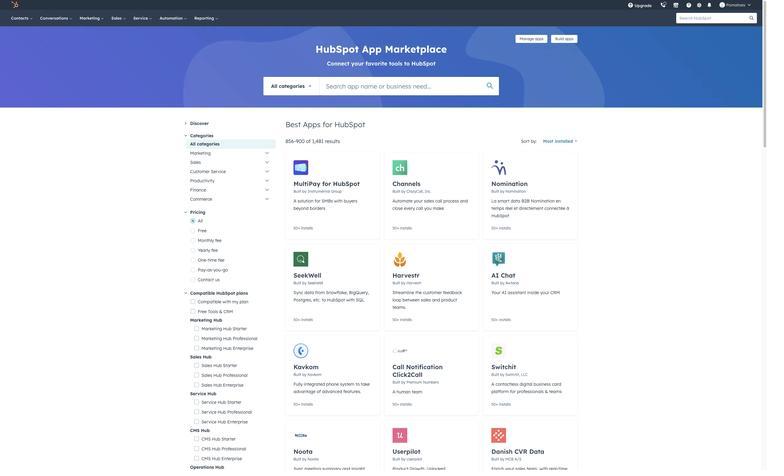 Task type: describe. For each thing, give the bounding box(es) containing it.
hubspot inside dropdown button
[[216, 291, 235, 296]]

installed
[[555, 139, 573, 144]]

inside
[[527, 290, 539, 296]]

customer
[[190, 169, 210, 175]]

phone
[[326, 382, 339, 387]]

pricing button
[[184, 209, 276, 216]]

sales hub enterprise
[[202, 383, 244, 388]]

hub for cms hub enterprise
[[212, 456, 220, 462]]

cvr
[[515, 448, 528, 456]]

0 vertical spatial kavkom
[[294, 364, 319, 371]]

sort
[[521, 139, 530, 144]]

en
[[556, 198, 561, 204]]

enterprise for service hub enterprise
[[227, 420, 248, 425]]

premium
[[407, 380, 422, 385]]

data inside the la smart data b2b nomination en temps réel et directement connectée à hubspot
[[511, 198, 520, 204]]

and inside streamline the customer feedback loop between sales and product teams.
[[432, 298, 440, 303]]

for inside multipay for hubspot built by instrumental group
[[322, 180, 331, 188]]

cms hub starter
[[202, 437, 236, 442]]

streamline
[[393, 290, 414, 296]]

service hub starter
[[202, 400, 241, 406]]

caret image for pricing
[[184, 212, 187, 213]]

etc.
[[313, 298, 321, 303]]

your for sales
[[414, 198, 423, 204]]

hub for sales hub enterprise
[[213, 383, 222, 388]]

1 vertical spatial userpilot
[[407, 457, 422, 462]]

pay-
[[198, 268, 207, 273]]

sales inside 'automate your sales call process and close every call you make'
[[424, 198, 434, 204]]

50 for seekwell
[[294, 318, 298, 322]]

marketing for marketing hub
[[190, 318, 212, 323]]

calling icon image
[[660, 2, 666, 8]]

instrumental
[[308, 189, 330, 194]]

1 vertical spatial all
[[190, 141, 196, 147]]

50 + installs for harvestr
[[393, 318, 412, 322]]

categories inside "popup button"
[[279, 83, 305, 89]]

categories button
[[184, 132, 276, 140]]

built inside kavkom built by kavkom
[[294, 373, 301, 377]]

manage
[[520, 37, 534, 41]]

installs for nomination
[[499, 226, 511, 231]]

plan
[[240, 299, 248, 305]]

0 horizontal spatial categories
[[197, 141, 220, 147]]

sales hub
[[190, 355, 212, 360]]

notifications image
[[707, 3, 712, 8]]

50 for kavkom
[[294, 402, 298, 407]]

cms for cms hub
[[190, 428, 200, 434]]

automation
[[160, 16, 184, 21]]

1 vertical spatial call
[[416, 206, 423, 211]]

2 vertical spatial fee
[[218, 258, 224, 263]]

50 + installs for call notification click2call
[[393, 402, 412, 407]]

sales for sales hub professional
[[202, 373, 212, 379]]

danish cvr data built by mcb a/s
[[492, 448, 544, 462]]

+ for seekwell
[[298, 318, 300, 322]]

beyond
[[294, 206, 309, 211]]

50 for harvestr
[[393, 318, 397, 322]]

marketing for marketing hub professional
[[202, 336, 222, 342]]

all inside "popup button"
[[271, 83, 277, 89]]

50 + installs for nomination
[[492, 226, 511, 231]]

solution
[[298, 198, 314, 204]]

by inside nomination built by nomination
[[500, 189, 505, 194]]

a contactless digital business card platform for professionals & teams
[[492, 382, 562, 395]]

installs for seekwell
[[301, 318, 313, 322]]

nomination inside the la smart data b2b nomination en temps réel et directement connectée à hubspot
[[531, 198, 555, 204]]

automate
[[393, 198, 413, 204]]

0 vertical spatial crm
[[551, 290, 560, 296]]

of inside the fully integrated phone system to take advantage of advanced features.
[[317, 389, 321, 395]]

yearly fee
[[198, 248, 218, 253]]

sales for sales hub
[[190, 355, 202, 360]]

go
[[223, 268, 228, 273]]

apps for manage apps
[[535, 37, 544, 41]]

customer
[[423, 290, 442, 296]]

best
[[286, 120, 301, 129]]

conversations link
[[36, 10, 76, 26]]

kavkom built by kavkom
[[294, 364, 322, 377]]

hubspot inside multipay for hubspot built by instrumental group
[[333, 180, 360, 188]]

fee for monthly fee
[[215, 238, 222, 244]]

1,481
[[312, 138, 324, 144]]

most
[[543, 139, 554, 144]]

hubspot down 'marketplace'
[[412, 60, 436, 67]]

marketing for marketing hub enterprise
[[202, 346, 222, 352]]

installs for harvestr
[[400, 318, 412, 322]]

take
[[361, 382, 370, 387]]

by inside 'seekwell built by seekwell'
[[302, 281, 307, 286]]

discover
[[190, 121, 209, 126]]

b2b
[[522, 198, 530, 204]]

advanced
[[322, 389, 342, 395]]

réel
[[505, 206, 513, 211]]

built inside multipay for hubspot built by instrumental group
[[294, 189, 301, 194]]

la smart data b2b nomination en temps réel et directement connectée à hubspot
[[492, 198, 569, 219]]

fully
[[294, 382, 303, 387]]

directement
[[519, 206, 543, 211]]

contact
[[198, 277, 214, 283]]

built inside danish cvr data built by mcb a/s
[[492, 457, 499, 462]]

favorite
[[366, 60, 387, 67]]

apps for build apps
[[565, 37, 574, 41]]

built inside nomination built by nomination
[[492, 189, 499, 194]]

0 horizontal spatial with
[[223, 299, 231, 305]]

1 vertical spatial harvestr
[[407, 281, 422, 286]]

data inside 'sync data from snowflake, bigquery, postgres, etc. to hubspot with sql'
[[304, 290, 314, 296]]

+ for switchit
[[496, 402, 498, 407]]

inc.
[[425, 189, 431, 194]]

to for system
[[356, 382, 360, 387]]

search button
[[747, 13, 757, 23]]

hub for cms hub starter
[[212, 437, 220, 442]]

1 vertical spatial seekwell
[[308, 281, 323, 286]]

50 + installs for seekwell
[[294, 318, 313, 322]]

service hub professional
[[202, 410, 252, 415]]

built inside 'harvestr built by harvestr'
[[393, 281, 400, 286]]

hubspot app marketplace
[[316, 43, 447, 55]]

installs for switchit
[[499, 402, 511, 407]]

50 + installs for kavkom
[[294, 402, 313, 407]]

sales inside streamline the customer feedback loop between sales and product teams.
[[421, 298, 431, 303]]

to for tools
[[404, 60, 410, 67]]

connect
[[327, 60, 350, 67]]

0 vertical spatial userpilot
[[393, 448, 420, 456]]

group
[[331, 189, 342, 194]]

hub for sales hub
[[203, 355, 212, 360]]

1 vertical spatial noota
[[308, 457, 319, 462]]

pricing group
[[190, 216, 276, 285]]

50 for call notification click2call
[[393, 402, 397, 407]]

50 for nomination
[[492, 226, 496, 231]]

noota built by noota
[[294, 448, 319, 462]]

nomination inside nomination built by nomination
[[506, 189, 526, 194]]

built inside noota built by noota
[[294, 457, 301, 462]]

by inside userpilot built by userpilot
[[401, 457, 406, 462]]

+ for multipay for hubspot
[[298, 226, 300, 231]]

for inside a contactless digital business card platform for professionals & teams
[[510, 389, 516, 395]]

categories
[[190, 133, 214, 139]]

as-
[[207, 268, 214, 273]]

borders
[[310, 206, 325, 211]]

starter for sales hub starter
[[223, 363, 237, 369]]

customer service link
[[187, 167, 276, 176]]

best apps for hubspot
[[286, 120, 365, 129]]

app
[[362, 43, 382, 55]]

ai inside ai chat built by awtana
[[492, 272, 499, 279]]

a human team
[[393, 390, 422, 395]]

installs for multipay for hubspot
[[301, 226, 313, 231]]

advantage
[[294, 389, 316, 395]]

pay-as-you-go
[[198, 268, 228, 273]]

your
[[492, 290, 501, 296]]

free tools & crm
[[198, 309, 233, 315]]

calling icon button
[[658, 1, 668, 9]]

data
[[529, 448, 544, 456]]

customer service
[[190, 169, 226, 175]]

contacts
[[11, 16, 30, 21]]

cms for cms hub enterprise
[[202, 456, 211, 462]]

installs for ai chat
[[499, 318, 511, 322]]

smart
[[498, 198, 510, 204]]

1 vertical spatial kavkom
[[308, 373, 322, 377]]

all inside pricing group
[[198, 218, 203, 224]]

starter for marketing hub starter
[[233, 326, 247, 332]]

Search app name or business need... search field
[[320, 77, 499, 95]]

hub for marketing hub professional
[[223, 336, 232, 342]]

0 vertical spatial seekwell
[[294, 272, 321, 279]]

assistant
[[508, 290, 526, 296]]

multipay for hubspot built by instrumental group
[[294, 180, 360, 194]]

hub for cms hub professional
[[212, 447, 220, 452]]

caret image for discover
[[185, 122, 187, 125]]

professional for service hub professional
[[227, 410, 252, 415]]

+ for channels
[[397, 226, 399, 231]]

your for favorite
[[351, 60, 364, 67]]

marketplaces button
[[670, 0, 683, 10]]

pricing
[[190, 210, 205, 215]]

channels built by crazycall, inc.
[[393, 180, 431, 194]]

awtana
[[506, 281, 519, 286]]

loop
[[393, 298, 401, 303]]

by inside switchit built by switchit, llc.
[[500, 373, 505, 377]]

0 vertical spatial noota
[[294, 448, 313, 456]]

the
[[415, 290, 422, 296]]

& inside the compatible hubspot plans group
[[219, 309, 222, 315]]

a solution for smbs with buyers beyond borders
[[294, 198, 357, 211]]

sort by:
[[521, 139, 537, 144]]

all categories inside "popup button"
[[271, 83, 305, 89]]

for inside a solution for smbs with buyers beyond borders
[[315, 198, 321, 204]]

installs for kavkom
[[301, 402, 313, 407]]

built inside channels built by crazycall, inc.
[[393, 189, 400, 194]]

build
[[555, 37, 564, 41]]

tools
[[389, 60, 403, 67]]

0 vertical spatial nomination
[[492, 180, 528, 188]]

numbers
[[423, 380, 439, 385]]

cms for cms hub professional
[[202, 447, 211, 452]]

yearly
[[198, 248, 210, 253]]

cms for cms hub starter
[[202, 437, 211, 442]]

enterprise for marketing hub enterprise
[[233, 346, 253, 352]]

by inside danish cvr data built by mcb a/s
[[500, 457, 505, 462]]

starter for service hub starter
[[227, 400, 241, 406]]

settings image
[[697, 3, 702, 8]]

0 vertical spatial harvestr
[[393, 272, 420, 279]]

50 for multipay for hubspot
[[294, 226, 298, 231]]



Task type: vqa. For each thing, say whether or not it's contained in the screenshot.
CMS Hub Enterprise's Hub
yes



Task type: locate. For each thing, give the bounding box(es) containing it.
1 horizontal spatial of
[[317, 389, 321, 395]]

+ for kavkom
[[298, 402, 300, 407]]

service up productivity link
[[211, 169, 226, 175]]

0 vertical spatial sales
[[424, 198, 434, 204]]

for down contactless
[[510, 389, 516, 395]]

smbs
[[322, 198, 333, 204]]

50 down platform
[[492, 402, 496, 407]]

1 apps from the left
[[535, 37, 544, 41]]

50 down human
[[393, 402, 397, 407]]

buyers
[[344, 198, 357, 204]]

menu containing pomatoes
[[624, 0, 755, 10]]

my
[[232, 299, 238, 305]]

50 + installs down teams.
[[393, 318, 412, 322]]

crm inside the compatible hubspot plans group
[[224, 309, 233, 315]]

fee right the monthly
[[215, 238, 222, 244]]

marketing for the marketing link to the top
[[80, 16, 101, 21]]

marketing hub professional
[[202, 336, 257, 342]]

hubspot inside the la smart data b2b nomination en temps réel et directement connectée à hubspot
[[492, 213, 509, 219]]

0 vertical spatial marketing link
[[76, 10, 108, 26]]

0 vertical spatial sales link
[[108, 10, 130, 26]]

teams
[[549, 389, 562, 395]]

1 vertical spatial your
[[414, 198, 423, 204]]

caret image inside discover 'dropdown button'
[[185, 122, 187, 125]]

installs down your
[[499, 318, 511, 322]]

process
[[443, 198, 459, 204]]

pomatoes
[[726, 2, 745, 7]]

fee right time at the left bottom of page
[[218, 258, 224, 263]]

a for call notification click2call
[[393, 390, 395, 395]]

fee for yearly fee
[[211, 248, 218, 253]]

free up the monthly
[[198, 228, 207, 234]]

hub up cms hub professional
[[212, 437, 220, 442]]

and down customer
[[432, 298, 440, 303]]

+ down advantage at left
[[298, 402, 300, 407]]

cms
[[190, 428, 200, 434], [202, 437, 211, 442], [202, 447, 211, 452], [202, 456, 211, 462]]

connectée
[[545, 206, 566, 211]]

sql
[[356, 298, 364, 303]]

hub for sales hub starter
[[213, 363, 222, 369]]

by inside call notification click2call built by premium numbers
[[401, 380, 406, 385]]

1 horizontal spatial all categories
[[271, 83, 305, 89]]

close
[[393, 206, 403, 211]]

sales for sales hub enterprise
[[202, 383, 212, 388]]

kavkom up integrated
[[308, 373, 322, 377]]

0 vertical spatial compatible
[[190, 291, 215, 296]]

harvestr
[[393, 272, 420, 279], [407, 281, 422, 286]]

1 horizontal spatial data
[[511, 198, 520, 204]]

0 horizontal spatial all
[[190, 141, 196, 147]]

sales down customer
[[421, 298, 431, 303]]

hub down free tools & crm at the bottom left
[[213, 318, 222, 323]]

to inside 'sync data from snowflake, bigquery, postgres, etc. to hubspot with sql'
[[322, 298, 326, 303]]

danish
[[492, 448, 513, 456]]

installs for call notification click2call
[[400, 402, 412, 407]]

postgres,
[[294, 298, 312, 303]]

1 vertical spatial data
[[304, 290, 314, 296]]

marketing hub
[[190, 318, 222, 323]]

to inside the fully integrated phone system to take advantage of advanced features.
[[356, 382, 360, 387]]

apps
[[303, 120, 321, 129]]

0 vertical spatial ai
[[492, 272, 499, 279]]

installs down postgres,
[[301, 318, 313, 322]]

snowflake,
[[326, 290, 348, 296]]

for up borders
[[315, 198, 321, 204]]

50 + installs down advantage at left
[[294, 402, 313, 407]]

1 horizontal spatial &
[[545, 389, 548, 395]]

enterprise down marketing hub professional
[[233, 346, 253, 352]]

professional for cms hub professional
[[222, 447, 246, 452]]

a up beyond
[[294, 198, 296, 204]]

+ for ai chat
[[496, 318, 498, 322]]

50 + installs for multipay for hubspot
[[294, 226, 313, 231]]

1 vertical spatial sales
[[421, 298, 431, 303]]

menu item
[[656, 0, 657, 10]]

reporting link
[[191, 10, 222, 26]]

sales for sales link to the left
[[111, 16, 123, 21]]

0 horizontal spatial of
[[306, 138, 311, 144]]

hubspot up "compatible with my plan"
[[216, 291, 235, 296]]

50 down teams.
[[393, 318, 397, 322]]

0 vertical spatial of
[[306, 138, 311, 144]]

starter for cms hub starter
[[222, 437, 236, 442]]

1 horizontal spatial and
[[460, 198, 468, 204]]

2 vertical spatial to
[[356, 382, 360, 387]]

free inside pricing group
[[198, 228, 207, 234]]

and inside 'automate your sales call process and close every call you make'
[[460, 198, 468, 204]]

a inside a contactless digital business card platform for professionals & teams
[[492, 382, 494, 387]]

50
[[294, 226, 298, 231], [393, 226, 397, 231], [492, 226, 496, 231], [294, 318, 298, 322], [393, 318, 397, 322], [492, 318, 496, 322], [294, 402, 298, 407], [393, 402, 397, 407], [492, 402, 496, 407]]

hubspot app marketplace link
[[316, 43, 447, 55]]

hub down marketing hub professional
[[223, 346, 232, 352]]

0 vertical spatial all categories
[[271, 83, 305, 89]]

1 vertical spatial compatible
[[198, 299, 221, 305]]

you
[[424, 206, 432, 211]]

1 vertical spatial all categories
[[190, 141, 220, 147]]

50 + installs for channels
[[393, 226, 412, 231]]

0 vertical spatial call
[[435, 198, 442, 204]]

2 vertical spatial all
[[198, 218, 203, 224]]

50 down temps
[[492, 226, 496, 231]]

of right "900"
[[306, 138, 311, 144]]

hub for marketing hub enterprise
[[223, 346, 232, 352]]

2 vertical spatial your
[[540, 290, 549, 296]]

a for switchit
[[492, 382, 494, 387]]

0 vertical spatial free
[[198, 228, 207, 234]]

& down business
[[545, 389, 548, 395]]

service hub
[[190, 391, 216, 397]]

installs down advantage at left
[[301, 402, 313, 407]]

hubspot up group
[[333, 180, 360, 188]]

discover button
[[185, 120, 276, 127]]

marketing for marketing hub starter
[[202, 326, 222, 332]]

compatible
[[190, 291, 215, 296], [198, 299, 221, 305]]

service link
[[130, 10, 156, 26]]

compatible hubspot plans
[[190, 291, 248, 296]]

1 vertical spatial categories
[[197, 141, 220, 147]]

apps right build
[[565, 37, 574, 41]]

for up instrumental
[[322, 180, 331, 188]]

hub for cms hub
[[201, 428, 210, 434]]

2 horizontal spatial your
[[540, 290, 549, 296]]

0 vertical spatial categories
[[279, 83, 305, 89]]

hub for marketing hub
[[213, 318, 222, 323]]

built inside switchit built by switchit, llc.
[[492, 373, 499, 377]]

1 vertical spatial free
[[198, 309, 207, 315]]

+ down platform
[[496, 402, 498, 407]]

fee up time at the left bottom of page
[[211, 248, 218, 253]]

compatible for compatible with my plan
[[198, 299, 221, 305]]

to right tools
[[404, 60, 410, 67]]

1 horizontal spatial apps
[[565, 37, 574, 41]]

data up the et
[[511, 198, 520, 204]]

1 vertical spatial crm
[[224, 309, 233, 315]]

0 horizontal spatial ai
[[492, 272, 499, 279]]

50 + installs down postgres,
[[294, 318, 313, 322]]

1 vertical spatial &
[[545, 389, 548, 395]]

sales for sales hub starter
[[202, 363, 212, 369]]

installs down platform
[[499, 402, 511, 407]]

by inside kavkom built by kavkom
[[302, 373, 307, 377]]

monthly fee
[[198, 238, 222, 244]]

hub down the service hub professional
[[218, 420, 226, 425]]

your inside 'automate your sales call process and close every call you make'
[[414, 198, 423, 204]]

by inside channels built by crazycall, inc.
[[401, 189, 406, 194]]

hub for service hub
[[208, 391, 216, 397]]

hub up sales hub starter
[[203, 355, 212, 360]]

compatible hubspot plans group
[[190, 307, 276, 471]]

service for service hub enterprise
[[202, 420, 217, 425]]

compatible for compatible hubspot plans
[[190, 291, 215, 296]]

pomatoes button
[[716, 0, 755, 10]]

0 horizontal spatial a
[[294, 198, 296, 204]]

results
[[325, 138, 340, 144]]

0 horizontal spatial crm
[[224, 309, 233, 315]]

+ for nomination
[[496, 226, 498, 231]]

50 + installs for switchit
[[492, 402, 511, 407]]

call notification click2call built by premium numbers
[[393, 364, 443, 385]]

free for free tools & crm
[[198, 309, 207, 315]]

50 + installs
[[294, 226, 313, 231], [393, 226, 412, 231], [492, 226, 511, 231], [294, 318, 313, 322], [393, 318, 412, 322], [492, 318, 511, 322], [294, 402, 313, 407], [393, 402, 412, 407], [492, 402, 511, 407]]

contact us
[[198, 277, 220, 283]]

of
[[306, 138, 311, 144], [317, 389, 321, 395]]

1 vertical spatial a
[[492, 382, 494, 387]]

to left "take"
[[356, 382, 360, 387]]

free for free
[[198, 228, 207, 234]]

click2call
[[393, 371, 423, 379]]

service
[[133, 16, 149, 21], [211, 169, 226, 175], [190, 391, 206, 397], [202, 400, 217, 406], [202, 410, 217, 415], [202, 420, 217, 425]]

0 vertical spatial caret image
[[185, 122, 187, 125]]

tools
[[208, 309, 218, 315]]

0 vertical spatial to
[[404, 60, 410, 67]]

0 horizontal spatial &
[[219, 309, 222, 315]]

hubspot down snowflake,
[[327, 298, 345, 303]]

1 horizontal spatial ai
[[502, 290, 507, 296]]

service for service
[[133, 16, 149, 21]]

hub for service hub enterprise
[[218, 420, 226, 425]]

1 horizontal spatial categories
[[279, 83, 305, 89]]

hubspot down temps
[[492, 213, 509, 219]]

marketplaces image
[[673, 3, 679, 8]]

50 for switchit
[[492, 402, 496, 407]]

0 vertical spatial all
[[271, 83, 277, 89]]

installs for channels
[[400, 226, 412, 231]]

nomination up directement
[[531, 198, 555, 204]]

installs down teams.
[[400, 318, 412, 322]]

1 vertical spatial nomination
[[506, 189, 526, 194]]

hubspot up connect
[[316, 43, 359, 55]]

with left my at the bottom
[[223, 299, 231, 305]]

1 vertical spatial and
[[432, 298, 440, 303]]

multipay
[[294, 180, 320, 188]]

caret image
[[184, 135, 187, 137]]

starter up cms hub professional
[[222, 437, 236, 442]]

switchit,
[[506, 373, 520, 377]]

installs down réel
[[499, 226, 511, 231]]

contactless
[[496, 382, 519, 387]]

tyler black image
[[720, 2, 725, 8]]

apps right manage
[[535, 37, 544, 41]]

data
[[511, 198, 520, 204], [304, 290, 314, 296]]

professional for marketing hub professional
[[233, 336, 257, 342]]

service up cms hub
[[202, 420, 217, 425]]

feedback
[[443, 290, 462, 296]]

by inside 'harvestr built by harvestr'
[[401, 281, 406, 286]]

2 horizontal spatial to
[[404, 60, 410, 67]]

sales up you on the top of page
[[424, 198, 434, 204]]

50 for ai chat
[[492, 318, 496, 322]]

free inside the compatible hubspot plans group
[[198, 309, 207, 315]]

+ for call notification click2call
[[397, 402, 399, 407]]

+ down postgres,
[[298, 318, 300, 322]]

sync data from snowflake, bigquery, postgres, etc. to hubspot with sql
[[294, 290, 369, 303]]

a up platform
[[492, 382, 494, 387]]

to right etc.
[[322, 298, 326, 303]]

seekwell up from
[[308, 281, 323, 286]]

service down the service hub
[[202, 400, 217, 406]]

upgrade image
[[628, 3, 633, 8]]

kavkom up fully
[[294, 364, 319, 371]]

by inside noota built by noota
[[302, 457, 307, 462]]

with
[[334, 198, 343, 204], [346, 298, 355, 303], [223, 299, 231, 305]]

free up marketing hub on the left bottom of page
[[198, 309, 207, 315]]

call
[[393, 364, 404, 371]]

conversations
[[40, 16, 69, 21]]

hub down sales hub professional
[[213, 383, 222, 388]]

kavkom
[[294, 364, 319, 371], [308, 373, 322, 377]]

sales
[[424, 198, 434, 204], [421, 298, 431, 303]]

for right apps
[[323, 120, 333, 129]]

2 horizontal spatial a
[[492, 382, 494, 387]]

seekwell built by seekwell
[[294, 272, 323, 286]]

enterprise
[[233, 346, 253, 352], [223, 383, 244, 388], [227, 420, 248, 425], [222, 456, 242, 462]]

+ for harvestr
[[397, 318, 399, 322]]

integrated
[[304, 382, 325, 387]]

0 vertical spatial your
[[351, 60, 364, 67]]

compatible inside dropdown button
[[190, 291, 215, 296]]

with inside 'sync data from snowflake, bigquery, postgres, etc. to hubspot with sql'
[[346, 298, 355, 303]]

0 vertical spatial and
[[460, 198, 468, 204]]

professional up sales hub enterprise
[[223, 373, 248, 379]]

your left the favorite
[[351, 60, 364, 67]]

build apps link
[[551, 35, 578, 43]]

with inside a solution for smbs with buyers beyond borders
[[334, 198, 343, 204]]

bigquery,
[[349, 290, 369, 296]]

2 vertical spatial nomination
[[531, 198, 555, 204]]

0 horizontal spatial your
[[351, 60, 364, 67]]

2 vertical spatial caret image
[[184, 293, 187, 294]]

enterprise for sales hub enterprise
[[223, 383, 244, 388]]

starter up the service hub professional
[[227, 400, 241, 406]]

plans
[[236, 291, 248, 296]]

built inside 'seekwell built by seekwell'
[[294, 281, 301, 286]]

0 horizontal spatial to
[[322, 298, 326, 303]]

hubspot inside 'sync data from snowflake, bigquery, postgres, etc. to hubspot with sql'
[[327, 298, 345, 303]]

0 vertical spatial fee
[[215, 238, 222, 244]]

0 horizontal spatial apps
[[535, 37, 544, 41]]

hub for service hub professional
[[218, 410, 226, 415]]

hub up sales hub professional
[[213, 363, 222, 369]]

harvestr up the streamline at the bottom
[[393, 272, 420, 279]]

crm down "compatible with my plan"
[[224, 309, 233, 315]]

caret image inside pricing dropdown button
[[184, 212, 187, 213]]

most installed button
[[539, 135, 578, 148]]

0 horizontal spatial sales link
[[108, 10, 130, 26]]

1 horizontal spatial call
[[435, 198, 442, 204]]

2 free from the top
[[198, 309, 207, 315]]

0 horizontal spatial and
[[432, 298, 440, 303]]

0 vertical spatial data
[[511, 198, 520, 204]]

switchit built by switchit, llc.
[[492, 364, 529, 377]]

1 horizontal spatial a
[[393, 390, 395, 395]]

enterprise for cms hub enterprise
[[222, 456, 242, 462]]

built
[[294, 189, 301, 194], [393, 189, 400, 194], [492, 189, 499, 194], [294, 281, 301, 286], [393, 281, 400, 286], [492, 281, 499, 286], [294, 373, 301, 377], [492, 373, 499, 377], [393, 380, 400, 385], [294, 457, 301, 462], [393, 457, 400, 462], [492, 457, 499, 462]]

and right process at the right of page
[[460, 198, 468, 204]]

Search HubSpot search field
[[676, 13, 752, 23]]

2 horizontal spatial all
[[271, 83, 277, 89]]

hub for marketing hub starter
[[223, 326, 232, 332]]

starter up marketing hub professional
[[233, 326, 247, 332]]

system
[[340, 382, 354, 387]]

caret image
[[185, 122, 187, 125], [184, 212, 187, 213], [184, 293, 187, 294]]

& right tools
[[219, 309, 222, 315]]

2 vertical spatial a
[[393, 390, 395, 395]]

1 vertical spatial caret image
[[184, 212, 187, 213]]

professional up service hub enterprise
[[227, 410, 252, 415]]

hub down cms hub professional
[[212, 456, 220, 462]]

of down integrated
[[317, 389, 321, 395]]

crm right inside
[[551, 290, 560, 296]]

service for service hub professional
[[202, 410, 217, 415]]

ai chat built by awtana
[[492, 272, 519, 286]]

service down service hub starter
[[202, 410, 217, 415]]

hubspot image
[[11, 1, 18, 9]]

+ down your
[[496, 318, 498, 322]]

installs down the a human team
[[400, 402, 412, 407]]

50 + installs down beyond
[[294, 226, 313, 231]]

0 vertical spatial &
[[219, 309, 222, 315]]

a for multipay for hubspot
[[294, 198, 296, 204]]

50 for channels
[[393, 226, 397, 231]]

harvestr built by harvestr
[[393, 272, 422, 286]]

hub for sales hub professional
[[213, 373, 222, 379]]

50 down advantage at left
[[294, 402, 298, 407]]

time
[[208, 258, 217, 263]]

hub up the service hub professional
[[218, 400, 226, 406]]

search image
[[750, 16, 754, 20]]

built inside ai chat built by awtana
[[492, 281, 499, 286]]

enterprise down the service hub professional
[[227, 420, 248, 425]]

0 horizontal spatial all categories
[[190, 141, 220, 147]]

starter up sales hub professional
[[223, 363, 237, 369]]

& inside a contactless digital business card platform for professionals & teams
[[545, 389, 548, 395]]

service for service hub
[[190, 391, 206, 397]]

professional up the marketing hub enterprise
[[233, 336, 257, 342]]

0 horizontal spatial data
[[304, 290, 314, 296]]

call up the make
[[435, 198, 442, 204]]

with down group
[[334, 198, 343, 204]]

1 vertical spatial to
[[322, 298, 326, 303]]

1 horizontal spatial crm
[[551, 290, 560, 296]]

productivity link
[[187, 176, 276, 186]]

hub for service hub starter
[[218, 400, 226, 406]]

2 horizontal spatial with
[[346, 298, 355, 303]]

help image
[[686, 3, 692, 8]]

2 apps from the left
[[565, 37, 574, 41]]

1 vertical spatial ai
[[502, 290, 507, 296]]

caret image for compatible hubspot plans
[[184, 293, 187, 294]]

1 free from the top
[[198, 228, 207, 234]]

caret image inside "compatible hubspot plans" dropdown button
[[184, 293, 187, 294]]

1 horizontal spatial your
[[414, 198, 423, 204]]

built inside call notification click2call built by premium numbers
[[393, 380, 400, 385]]

a inside a solution for smbs with buyers beyond borders
[[294, 198, 296, 204]]

professional for sales hub professional
[[223, 373, 248, 379]]

1 vertical spatial sales link
[[187, 158, 276, 167]]

your down the crazycall,
[[414, 198, 423, 204]]

0 horizontal spatial marketing link
[[76, 10, 108, 26]]

service for service hub starter
[[202, 400, 217, 406]]

by inside multipay for hubspot built by instrumental group
[[302, 189, 307, 194]]

0 horizontal spatial call
[[416, 206, 423, 211]]

build apps
[[555, 37, 574, 41]]

built inside userpilot built by userpilot
[[393, 457, 400, 462]]

marketing link
[[76, 10, 108, 26], [187, 149, 276, 158]]

50 + installs down your
[[492, 318, 511, 322]]

1 vertical spatial marketing link
[[187, 149, 276, 158]]

compatible down contact
[[190, 291, 215, 296]]

sales hub starter
[[202, 363, 237, 369]]

1 vertical spatial of
[[317, 389, 321, 395]]

menu
[[624, 0, 755, 10]]

1 horizontal spatial to
[[356, 382, 360, 387]]

commerce
[[190, 197, 212, 202]]

+ down temps
[[496, 226, 498, 231]]

50 down your
[[492, 318, 496, 322]]

1 horizontal spatial marketing link
[[187, 149, 276, 158]]

hub
[[213, 318, 222, 323], [223, 326, 232, 332], [223, 336, 232, 342], [223, 346, 232, 352], [203, 355, 212, 360], [213, 363, 222, 369], [213, 373, 222, 379], [213, 383, 222, 388], [208, 391, 216, 397], [218, 400, 226, 406], [218, 410, 226, 415], [218, 420, 226, 425], [201, 428, 210, 434], [212, 437, 220, 442], [212, 447, 220, 452], [212, 456, 220, 462]]

product
[[441, 298, 457, 303]]

installs down every
[[400, 226, 412, 231]]

50 + installs down human
[[393, 402, 412, 407]]

nomination up b2b
[[506, 189, 526, 194]]

1 horizontal spatial with
[[334, 198, 343, 204]]

hub down service hub starter
[[218, 410, 226, 415]]

hubspot up results on the left of page
[[335, 120, 365, 129]]

1 horizontal spatial all
[[198, 218, 203, 224]]

0 vertical spatial a
[[294, 198, 296, 204]]

hub up service hub starter
[[208, 391, 216, 397]]

most installed
[[543, 139, 573, 144]]

1 horizontal spatial sales link
[[187, 158, 276, 167]]

by inside ai chat built by awtana
[[500, 281, 505, 286]]

50 down postgres,
[[294, 318, 298, 322]]

service left 'automation' in the left of the page
[[133, 16, 149, 21]]

50 + installs for ai chat
[[492, 318, 511, 322]]

ai left chat
[[492, 272, 499, 279]]

marketing hub starter
[[202, 326, 247, 332]]

service up service hub starter
[[190, 391, 206, 397]]

1 vertical spatial fee
[[211, 248, 218, 253]]

a left human
[[393, 390, 395, 395]]



